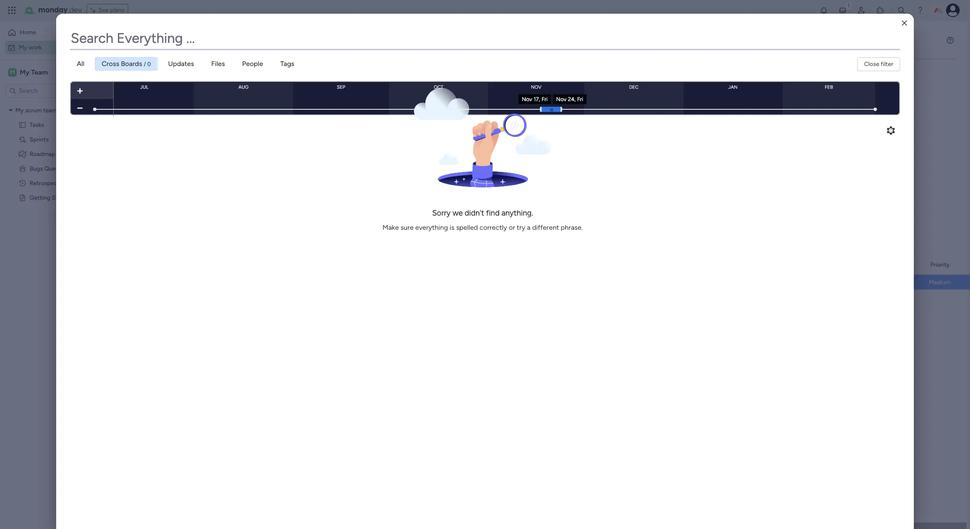Task type: vqa. For each thing, say whether or not it's contained in the screenshot.
Maria Williams image
yes



Task type: describe. For each thing, give the bounding box(es) containing it.
all
[[77, 60, 84, 68]]

work
[[29, 44, 42, 51]]

cross
[[102, 60, 119, 68]]

nov 24, fri
[[556, 96, 583, 102]]

sorry we didn't find anything.
[[432, 208, 533, 218]]

filter
[[881, 60, 893, 68]]

see plans button
[[87, 4, 128, 17]]

everything
[[415, 223, 448, 232]]

search everything image
[[897, 6, 906, 15]]

inbox image
[[838, 6, 847, 15]]

see plans
[[98, 6, 124, 14]]

dec
[[629, 84, 638, 90]]

24,
[[568, 96, 576, 102]]

done
[[240, 72, 254, 79]]

dapulse settings image
[[887, 126, 895, 136]]

sep
[[337, 84, 345, 90]]

boards
[[121, 60, 142, 68]]

invite members image
[[857, 6, 866, 15]]

dapulse minus image
[[77, 105, 83, 111]]

workspace image
[[8, 68, 17, 77]]

people link
[[235, 57, 270, 71]]

work
[[152, 33, 186, 52]]

public board image
[[18, 194, 27, 202]]

feb
[[825, 84, 833, 90]]

make sure everything is spelled correctly or try a different phrase.
[[383, 223, 583, 232]]

0 vertical spatial items
[[255, 72, 270, 79]]

scrum
[[25, 107, 42, 114]]

17,
[[534, 96, 540, 102]]

different
[[532, 223, 559, 232]]

getting
[[30, 194, 50, 201]]

or
[[509, 223, 515, 232]]

monday dev
[[38, 5, 82, 15]]

select product image
[[8, 6, 16, 15]]

getting started
[[30, 194, 72, 201]]

my scrum team
[[15, 107, 57, 114]]

close image
[[902, 20, 907, 26]]

workspace selection element
[[8, 67, 49, 77]]

fri for nov 17, fri
[[541, 96, 548, 102]]

Search in workspace field
[[18, 86, 72, 96]]

dates
[[163, 107, 186, 117]]

plans
[[110, 6, 124, 14]]

files link
[[204, 57, 232, 71]]

updates
[[168, 60, 194, 68]]

monday
[[38, 5, 68, 15]]

sure
[[401, 223, 414, 232]]

tags link
[[273, 57, 301, 71]]

find
[[486, 208, 500, 218]]

tags
[[280, 60, 294, 68]]

correctly
[[480, 223, 507, 232]]

fri for nov 24, fri
[[577, 96, 583, 102]]

my work
[[19, 44, 42, 51]]

team
[[43, 107, 57, 114]]

roadmap
[[30, 150, 55, 158]]

aug
[[238, 84, 249, 90]]

my team
[[20, 68, 48, 76]]

oct
[[434, 84, 443, 90]]

0 for cross boards
[[147, 61, 151, 67]]

nov for nov 17, fri
[[522, 96, 532, 102]]

didn't
[[465, 208, 484, 218]]

people
[[242, 60, 263, 68]]

my for my team
[[20, 68, 29, 76]]

all link
[[70, 57, 91, 71]]

make
[[383, 223, 399, 232]]



Task type: locate. For each thing, give the bounding box(es) containing it.
nov 17, fri
[[522, 96, 548, 102]]

queue
[[44, 165, 62, 172]]

my for my work
[[19, 44, 27, 51]]

0 right dates
[[194, 109, 197, 117]]

team
[[31, 68, 48, 76]]

0 vertical spatial 0
[[147, 61, 151, 67]]

home
[[20, 29, 36, 36]]

jan
[[728, 84, 738, 90]]

my for my work
[[129, 33, 148, 52]]

0
[[147, 61, 151, 67], [194, 109, 197, 117]]

sorry
[[432, 208, 451, 218]]

notifications image
[[819, 6, 828, 15]]

1 vertical spatial /
[[188, 107, 192, 117]]

home button
[[5, 26, 92, 39]]

1 vertical spatial 0
[[194, 109, 197, 117]]

search image
[[197, 72, 204, 79]]

cross boards / 0
[[102, 60, 151, 68]]

retrospectives
[[30, 179, 70, 187]]

past
[[145, 107, 161, 117]]

hide done items
[[226, 72, 270, 79]]

apps image
[[876, 6, 885, 15]]

help image
[[916, 6, 925, 15]]

/ for boards
[[144, 61, 146, 67]]

a
[[527, 223, 531, 232]]

0 horizontal spatial items
[[199, 109, 214, 117]]

nov
[[531, 84, 541, 90]]

fri right 24,
[[577, 96, 583, 102]]

past dates / 0 items
[[145, 107, 214, 117]]

dapulse add image
[[77, 88, 83, 94]]

0 horizontal spatial fri
[[541, 96, 548, 102]]

my inside list box
[[15, 107, 24, 114]]

try
[[517, 223, 526, 232]]

customize
[[287, 72, 316, 79]]

spelled
[[456, 223, 478, 232]]

medium
[[929, 279, 951, 286]]

list box containing my scrum team
[[0, 101, 109, 321]]

list box
[[0, 101, 109, 321]]

priority
[[930, 261, 950, 268]]

dev
[[69, 5, 82, 15]]

1 horizontal spatial /
[[188, 107, 192, 117]]

None field
[[70, 27, 900, 49]]

0 inside the cross boards / 0
[[147, 61, 151, 67]]

Filter dashboard by text search field
[[127, 69, 207, 82]]

0 horizontal spatial 0
[[147, 61, 151, 67]]

fri
[[541, 96, 548, 102], [577, 96, 583, 102]]

close
[[864, 60, 879, 68]]

tasks
[[30, 121, 44, 128]]

my for my scrum team
[[15, 107, 24, 114]]

0 for past dates /
[[194, 109, 197, 117]]

customize button
[[274, 69, 320, 82]]

2 nov from the left
[[556, 96, 567, 102]]

items inside past dates / 0 items
[[199, 109, 214, 117]]

my work button
[[5, 41, 92, 54]]

None search field
[[127, 69, 207, 82]]

1 horizontal spatial items
[[255, 72, 270, 79]]

nov for nov 24, fri
[[556, 96, 567, 102]]

close filter
[[864, 60, 893, 68]]

see
[[98, 6, 109, 14]]

1 nov from the left
[[522, 96, 532, 102]]

items right dates
[[199, 109, 214, 117]]

public board image
[[18, 121, 27, 129]]

/ right boards
[[144, 61, 146, 67]]

my work
[[129, 33, 186, 52]]

my left work
[[19, 44, 27, 51]]

1 horizontal spatial 0
[[194, 109, 197, 117]]

/ right dates
[[188, 107, 192, 117]]

1 vertical spatial items
[[199, 109, 214, 117]]

jul
[[140, 84, 148, 90]]

/ for dates
[[188, 107, 192, 117]]

my up boards
[[129, 33, 148, 52]]

hide
[[226, 72, 239, 79]]

1 horizontal spatial fri
[[577, 96, 583, 102]]

we
[[453, 208, 463, 218]]

/
[[144, 61, 146, 67], [188, 107, 192, 117]]

bugs
[[30, 165, 43, 172]]

m
[[10, 68, 15, 76]]

phrase.
[[561, 223, 583, 232]]

my
[[129, 33, 148, 52], [19, 44, 27, 51], [20, 68, 29, 76], [15, 107, 24, 114]]

0 horizontal spatial /
[[144, 61, 146, 67]]

close filter button
[[857, 57, 900, 71]]

caret down image
[[9, 107, 12, 113]]

my inside 'button'
[[19, 44, 27, 51]]

bugs queue
[[30, 165, 62, 172]]

0 horizontal spatial nov
[[522, 96, 532, 102]]

my inside workspace selection element
[[20, 68, 29, 76]]

nov left 24,
[[556, 96, 567, 102]]

maria williams image
[[946, 3, 960, 17]]

my right "caret down" image
[[15, 107, 24, 114]]

0 right boards
[[147, 61, 151, 67]]

option
[[0, 102, 109, 104]]

/ inside the cross boards / 0
[[144, 61, 146, 67]]

nov left 17,
[[522, 96, 532, 102]]

items down people link
[[255, 72, 270, 79]]

2 fri from the left
[[577, 96, 583, 102]]

1 horizontal spatial nov
[[556, 96, 567, 102]]

files
[[211, 60, 225, 68]]

sprints
[[30, 136, 49, 143]]

1 image
[[845, 0, 853, 10]]

0 vertical spatial /
[[144, 61, 146, 67]]

1 fri from the left
[[541, 96, 548, 102]]

started
[[52, 194, 72, 201]]

items
[[255, 72, 270, 79], [199, 109, 214, 117]]

updates link
[[161, 57, 201, 71]]

Search Everything ... field
[[70, 27, 900, 49]]

fri right 17,
[[541, 96, 548, 102]]

0 inside past dates / 0 items
[[194, 109, 197, 117]]

my right 'workspace' "icon"
[[20, 68, 29, 76]]

anything.
[[502, 208, 533, 218]]

nov
[[522, 96, 532, 102], [556, 96, 567, 102]]

is
[[450, 223, 455, 232]]



